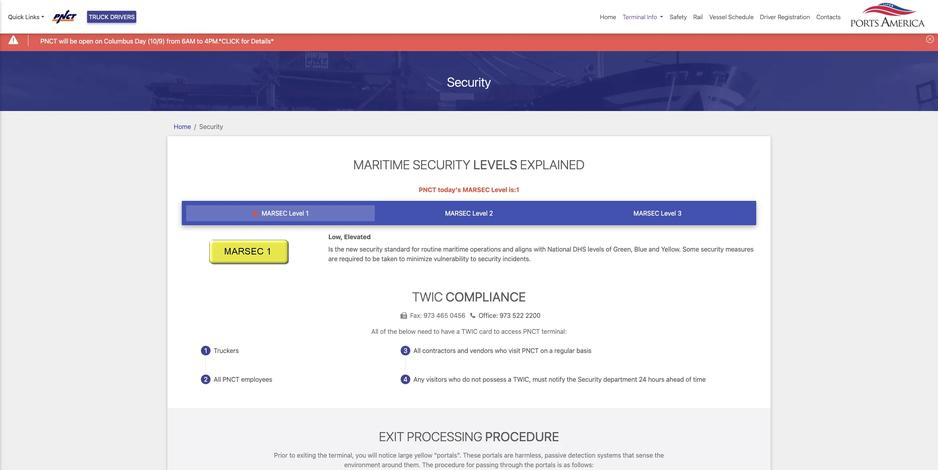Task type: describe. For each thing, give the bounding box(es) containing it.
be inside is the new security standard for routine maritime operations and aligns with national dhs levels of green, blue and yellow. some security measures are required to be taken to minimize vulnerability to security incidents.
[[373, 255, 380, 262]]

1 vertical spatial twic
[[462, 328, 478, 335]]

0456
[[450, 312, 466, 319]]

exit processing procedure
[[379, 429, 559, 444]]

pnct left today's
[[419, 186, 436, 193]]

will inside pnct will be open on columbus day (10/9) from 6am to 4pm.*click for details* link
[[59, 37, 68, 45]]

to down operations
[[471, 255, 477, 262]]

marsec for marsec level 3
[[634, 210, 660, 217]]

passing
[[476, 462, 499, 469]]

the
[[422, 462, 433, 469]]

all of the below need to have a twic card to access pnct terminal:
[[371, 328, 567, 335]]

hours
[[648, 376, 665, 383]]

regular
[[555, 347, 575, 354]]

not
[[472, 376, 481, 383]]

office: 973 522 2200 link
[[467, 312, 541, 319]]

registration
[[778, 13, 810, 20]]

the right sense
[[655, 452, 664, 459]]

notice
[[379, 452, 397, 459]]

for inside alert
[[241, 37, 249, 45]]

0 vertical spatial home link
[[597, 9, 620, 25]]

marsec level 2 link
[[375, 205, 563, 221]]

0 horizontal spatial and
[[458, 347, 468, 354]]

basis
[[577, 347, 592, 354]]

office:
[[479, 312, 498, 319]]

quick links link
[[8, 12, 44, 21]]

marsec level 2
[[445, 210, 493, 217]]

0 horizontal spatial a
[[457, 328, 460, 335]]

0 horizontal spatial portals
[[483, 452, 503, 459]]

driver registration
[[760, 13, 810, 20]]

quick links
[[8, 13, 40, 20]]

"portals".
[[434, 452, 461, 459]]

1 horizontal spatial and
[[503, 246, 514, 253]]

all for all contractors and vendors who visit pnct on a regular basis
[[414, 347, 421, 354]]

national
[[548, 246, 572, 253]]

4pm.*click
[[204, 37, 240, 45]]

open
[[79, 37, 93, 45]]

all for all pnct employees
[[214, 376, 221, 383]]

from
[[167, 37, 180, 45]]

tab list containing marsec level 1
[[182, 201, 757, 226]]

will inside prior to exiting the terminal, you will notice large yellow "portals". these portals are harmless, passive detection systems that sense the environment around them. the procedure for passing through the portals is as follows:
[[368, 452, 377, 459]]

4
[[404, 376, 408, 383]]

0 vertical spatial home
[[600, 13, 616, 20]]

maritime
[[443, 246, 469, 253]]

today's
[[438, 186, 461, 193]]

vulnerability
[[434, 255, 469, 262]]

1 vertical spatial 3
[[404, 347, 408, 354]]

access
[[501, 328, 522, 335]]

all contractors and vendors who visit pnct on a regular basis
[[414, 347, 592, 354]]

marsec for marsec level 1
[[262, 210, 287, 217]]

1 horizontal spatial security
[[478, 255, 501, 262]]

processing
[[407, 429, 483, 444]]

twic compliance
[[412, 289, 526, 304]]

1 horizontal spatial portals
[[536, 462, 556, 469]]

0 vertical spatial levels
[[473, 157, 518, 172]]

as
[[564, 462, 570, 469]]

exit
[[379, 429, 404, 444]]

exiting
[[297, 452, 316, 459]]

0 horizontal spatial who
[[449, 376, 461, 383]]

to right card
[[494, 328, 500, 335]]

522
[[513, 312, 524, 319]]

0 horizontal spatial 2
[[204, 376, 208, 383]]

be inside alert
[[70, 37, 77, 45]]

level for marsec level 1
[[289, 210, 304, 217]]

compliance
[[446, 289, 526, 304]]

detection
[[568, 452, 596, 459]]

terminal info
[[623, 13, 657, 20]]

are inside is the new security standard for routine maritime operations and aligns with national dhs levels of green, blue and yellow. some security measures are required to be taken to minimize vulnerability to security incidents.
[[329, 255, 338, 262]]

to inside alert
[[197, 37, 203, 45]]

department
[[604, 376, 637, 383]]

pnct will be open on columbus day (10/9) from 6am to 4pm.*click for details* link
[[40, 36, 274, 46]]

details*
[[251, 37, 274, 45]]

harmless,
[[515, 452, 543, 459]]

employees
[[241, 376, 272, 383]]

contacts
[[817, 13, 841, 20]]

terminal info link
[[620, 9, 667, 25]]

prior
[[274, 452, 288, 459]]

rail
[[694, 13, 703, 20]]

info
[[647, 13, 657, 20]]

rail link
[[690, 9, 706, 25]]

truckers
[[214, 347, 239, 354]]

2 vertical spatial of
[[686, 376, 692, 383]]

below
[[399, 328, 416, 335]]

vessel
[[710, 13, 727, 20]]

routine
[[421, 246, 442, 253]]

columbus
[[104, 37, 133, 45]]

the inside is the new security standard for routine maritime operations and aligns with national dhs levels of green, blue and yellow. some security measures are required to be taken to minimize vulnerability to security incidents.
[[335, 246, 344, 253]]

(10/9)
[[148, 37, 165, 45]]

to inside prior to exiting the terminal, you will notice large yellow "portals". these portals are harmless, passive detection systems that sense the environment around them. the procedure for passing through the portals is as follows:
[[289, 452, 295, 459]]

is:1
[[509, 186, 520, 193]]

visit
[[509, 347, 520, 354]]

driver registration link
[[757, 9, 813, 25]]

truck drivers link
[[87, 11, 136, 23]]

973 for fax:
[[424, 312, 435, 319]]

you
[[356, 452, 366, 459]]

1 inside "marsec level 1" link
[[306, 210, 309, 217]]

environment
[[344, 462, 380, 469]]

for inside is the new security standard for routine maritime operations and aligns with national dhs levels of green, blue and yellow. some security measures are required to be taken to minimize vulnerability to security incidents.
[[412, 246, 420, 253]]

2 vertical spatial a
[[508, 376, 512, 383]]

2 horizontal spatial security
[[701, 246, 724, 253]]

them.
[[404, 462, 421, 469]]

terminal:
[[542, 328, 567, 335]]

marsec level 1
[[260, 210, 309, 217]]

pnct right 'visit'
[[522, 347, 539, 354]]

around
[[382, 462, 402, 469]]

pnct will be open on columbus day (10/9) from 6am to 4pm.*click for details* alert
[[0, 29, 938, 51]]

vessel schedule
[[710, 13, 754, 20]]

levels inside is the new security standard for routine maritime operations and aligns with national dhs levels of green, blue and yellow. some security measures are required to be taken to minimize vulnerability to security incidents.
[[588, 246, 604, 253]]

contacts link
[[813, 9, 844, 25]]

0 vertical spatial twic
[[412, 289, 443, 304]]

maritime
[[354, 157, 410, 172]]

twic,
[[513, 376, 531, 383]]



Task type: locate. For each thing, give the bounding box(es) containing it.
green,
[[614, 246, 633, 253]]

1 vertical spatial levels
[[588, 246, 604, 253]]

on left regular
[[541, 347, 548, 354]]

3 down the below
[[404, 347, 408, 354]]

pnct will be open on columbus day (10/9) from 6am to 4pm.*click for details*
[[40, 37, 274, 45]]

prior to exiting the terminal, you will notice large yellow "portals". these portals are harmless, passive detection systems that sense the environment around them. the procedure for passing through the portals is as follows:
[[274, 452, 664, 469]]

0 vertical spatial 3
[[678, 210, 682, 217]]

1 horizontal spatial twic
[[462, 328, 478, 335]]

a left twic,
[[508, 376, 512, 383]]

a left regular
[[550, 347, 553, 354]]

pnct left employees
[[223, 376, 239, 383]]

some
[[683, 246, 699, 253]]

the right is
[[335, 246, 344, 253]]

minimize
[[407, 255, 432, 262]]

be left taken
[[373, 255, 380, 262]]

the right exiting
[[318, 452, 327, 459]]

maritime security levels explained
[[354, 157, 585, 172]]

is the new security standard for routine maritime operations and aligns with national dhs levels of green, blue and yellow. some security measures are required to be taken to minimize vulnerability to security incidents.
[[329, 246, 754, 262]]

2 horizontal spatial a
[[550, 347, 553, 354]]

drivers
[[110, 13, 135, 20]]

0 vertical spatial 2
[[489, 210, 493, 217]]

1 vertical spatial on
[[541, 347, 548, 354]]

pnct down "quick links" link
[[40, 37, 57, 45]]

1 horizontal spatial a
[[508, 376, 512, 383]]

1 horizontal spatial 2
[[489, 210, 493, 217]]

0 horizontal spatial on
[[95, 37, 102, 45]]

2 left all pnct employees
[[204, 376, 208, 383]]

1 vertical spatial all
[[414, 347, 421, 354]]

1 horizontal spatial 973
[[500, 312, 511, 319]]

for down these
[[466, 462, 475, 469]]

for up 'minimize'
[[412, 246, 420, 253]]

to right 6am
[[197, 37, 203, 45]]

to right required
[[365, 255, 371, 262]]

2
[[489, 210, 493, 217], [204, 376, 208, 383]]

phone image
[[467, 313, 479, 319]]

0 vertical spatial portals
[[483, 452, 503, 459]]

follows:
[[572, 462, 594, 469]]

0 vertical spatial for
[[241, 37, 249, 45]]

visitors
[[426, 376, 447, 383]]

1 vertical spatial a
[[550, 347, 553, 354]]

level for marsec level 2
[[473, 210, 488, 217]]

2 973 from the left
[[500, 312, 511, 319]]

to left have
[[434, 328, 440, 335]]

on inside alert
[[95, 37, 102, 45]]

a right have
[[457, 328, 460, 335]]

to right prior
[[289, 452, 295, 459]]

these
[[463, 452, 481, 459]]

0 horizontal spatial all
[[214, 376, 221, 383]]

1 horizontal spatial are
[[504, 452, 513, 459]]

and left the vendors
[[458, 347, 468, 354]]

level
[[491, 186, 508, 193], [289, 210, 304, 217], [473, 210, 488, 217], [661, 210, 676, 217]]

973 left 522
[[500, 312, 511, 319]]

twic left card
[[462, 328, 478, 335]]

tab list
[[182, 201, 757, 226]]

time
[[693, 376, 706, 383]]

0 horizontal spatial be
[[70, 37, 77, 45]]

is
[[329, 246, 333, 253]]

all for all of the below need to have a twic card to access pnct terminal:
[[371, 328, 379, 335]]

pnct
[[40, 37, 57, 45], [419, 186, 436, 193], [523, 328, 540, 335], [522, 347, 539, 354], [223, 376, 239, 383]]

3 inside 'link'
[[678, 210, 682, 217]]

new
[[346, 246, 358, 253]]

1 vertical spatial 2
[[204, 376, 208, 383]]

0 horizontal spatial home link
[[174, 123, 191, 130]]

levels up the is:1
[[473, 157, 518, 172]]

twic up fax: 973 465 0456
[[412, 289, 443, 304]]

1 973 from the left
[[424, 312, 435, 319]]

to down standard
[[399, 255, 405, 262]]

must
[[533, 376, 547, 383]]

2 down pnct today's marsec level is:1
[[489, 210, 493, 217]]

0 horizontal spatial security
[[360, 246, 383, 253]]

do
[[463, 376, 470, 383]]

are up through
[[504, 452, 513, 459]]

close image
[[926, 35, 934, 43]]

sense
[[636, 452, 653, 459]]

marsec level 3 link
[[563, 205, 752, 221]]

standard
[[384, 246, 410, 253]]

0 vertical spatial on
[[95, 37, 102, 45]]

1 horizontal spatial all
[[371, 328, 379, 335]]

465
[[437, 312, 448, 319]]

0 vertical spatial all
[[371, 328, 379, 335]]

measures
[[726, 246, 754, 253]]

marsec
[[463, 186, 490, 193], [262, 210, 287, 217], [445, 210, 471, 217], [634, 210, 660, 217]]

2 vertical spatial all
[[214, 376, 221, 383]]

security down operations
[[478, 255, 501, 262]]

all left the below
[[371, 328, 379, 335]]

marsec level 3
[[634, 210, 682, 217]]

truck drivers
[[89, 13, 135, 20]]

973 right fax:
[[424, 312, 435, 319]]

1 vertical spatial 1
[[204, 347, 207, 354]]

fax:
[[410, 312, 422, 319]]

terminal
[[623, 13, 646, 20]]

levels right dhs
[[588, 246, 604, 253]]

that
[[623, 452, 634, 459]]

the
[[335, 246, 344, 253], [388, 328, 397, 335], [567, 376, 576, 383], [318, 452, 327, 459], [655, 452, 664, 459], [525, 462, 534, 469]]

vessel schedule link
[[706, 9, 757, 25]]

for inside prior to exiting the terminal, you will notice large yellow "portals". these portals are harmless, passive detection systems that sense the environment around them. the procedure for passing through the portals is as follows:
[[466, 462, 475, 469]]

will left 'open'
[[59, 37, 68, 45]]

terminal,
[[329, 452, 354, 459]]

all down the need
[[414, 347, 421, 354]]

2 horizontal spatial of
[[686, 376, 692, 383]]

yellow
[[414, 452, 433, 459]]

973 for office:
[[500, 312, 511, 319]]

blue
[[635, 246, 647, 253]]

the down harmless, at the bottom of the page
[[525, 462, 534, 469]]

day
[[135, 37, 146, 45]]

marsec for marsec level 2
[[445, 210, 471, 217]]

through
[[500, 462, 523, 469]]

0 vertical spatial are
[[329, 255, 338, 262]]

elevated
[[344, 234, 371, 241]]

of
[[606, 246, 612, 253], [380, 328, 386, 335], [686, 376, 692, 383]]

1 horizontal spatial on
[[541, 347, 548, 354]]

security down elevated
[[360, 246, 383, 253]]

dhs
[[573, 246, 586, 253]]

of inside is the new security standard for routine maritime operations and aligns with national dhs levels of green, blue and yellow. some security measures are required to be taken to minimize vulnerability to security incidents.
[[606, 246, 612, 253]]

systems
[[597, 452, 621, 459]]

1 vertical spatial be
[[373, 255, 380, 262]]

3 up yellow.
[[678, 210, 682, 217]]

0 horizontal spatial twic
[[412, 289, 443, 304]]

level for marsec level 3
[[661, 210, 676, 217]]

twic
[[412, 289, 443, 304], [462, 328, 478, 335]]

for
[[241, 37, 249, 45], [412, 246, 420, 253], [466, 462, 475, 469]]

driver
[[760, 13, 776, 20]]

of left the below
[[380, 328, 386, 335]]

0 horizontal spatial 1
[[204, 347, 207, 354]]

1 vertical spatial of
[[380, 328, 386, 335]]

of left time
[[686, 376, 692, 383]]

0 vertical spatial who
[[495, 347, 507, 354]]

are down is
[[329, 255, 338, 262]]

0 horizontal spatial for
[[241, 37, 249, 45]]

all down truckers at the left of page
[[214, 376, 221, 383]]

possess
[[483, 376, 507, 383]]

and right blue
[[649, 246, 660, 253]]

0 vertical spatial be
[[70, 37, 77, 45]]

pnct inside alert
[[40, 37, 57, 45]]

portals
[[483, 452, 503, 459], [536, 462, 556, 469]]

aligns
[[515, 246, 532, 253]]

portals down passive
[[536, 462, 556, 469]]

notify
[[549, 376, 565, 383]]

1 horizontal spatial will
[[368, 452, 377, 459]]

3
[[678, 210, 682, 217], [404, 347, 408, 354]]

1 horizontal spatial for
[[412, 246, 420, 253]]

marsec inside 'link'
[[634, 210, 660, 217]]

1 vertical spatial who
[[449, 376, 461, 383]]

1 horizontal spatial 3
[[678, 210, 682, 217]]

level inside 'link'
[[661, 210, 676, 217]]

quick
[[8, 13, 24, 20]]

1 vertical spatial will
[[368, 452, 377, 459]]

1 horizontal spatial home link
[[597, 9, 620, 25]]

0 horizontal spatial home
[[174, 123, 191, 130]]

0 horizontal spatial 973
[[424, 312, 435, 319]]

2 horizontal spatial and
[[649, 246, 660, 253]]

0 horizontal spatial levels
[[473, 157, 518, 172]]

who left 'visit'
[[495, 347, 507, 354]]

will
[[59, 37, 68, 45], [368, 452, 377, 459]]

for left details*
[[241, 37, 249, 45]]

levels
[[473, 157, 518, 172], [588, 246, 604, 253]]

the right 'notify'
[[567, 376, 576, 383]]

0 vertical spatial a
[[457, 328, 460, 335]]

taken
[[382, 255, 398, 262]]

1 horizontal spatial 1
[[306, 210, 309, 217]]

1 horizontal spatial who
[[495, 347, 507, 354]]

procedure
[[485, 429, 559, 444]]

who left do
[[449, 376, 461, 383]]

0 vertical spatial 1
[[306, 210, 309, 217]]

explained
[[520, 157, 585, 172]]

marsec level 1 link
[[186, 205, 375, 221]]

operations
[[470, 246, 501, 253]]

1 vertical spatial portals
[[536, 462, 556, 469]]

links
[[25, 13, 40, 20]]

of left green,
[[606, 246, 612, 253]]

be left 'open'
[[70, 37, 77, 45]]

2 vertical spatial for
[[466, 462, 475, 469]]

portals up passing
[[483, 452, 503, 459]]

1 vertical spatial are
[[504, 452, 513, 459]]

the left the below
[[388, 328, 397, 335]]

on
[[95, 37, 102, 45], [541, 347, 548, 354]]

0 vertical spatial of
[[606, 246, 612, 253]]

1 horizontal spatial home
[[600, 13, 616, 20]]

2 horizontal spatial for
[[466, 462, 475, 469]]

0 horizontal spatial are
[[329, 255, 338, 262]]

who
[[495, 347, 507, 354], [449, 376, 461, 383]]

1 vertical spatial home
[[174, 123, 191, 130]]

0 horizontal spatial of
[[380, 328, 386, 335]]

office: 973 522 2200
[[479, 312, 541, 319]]

a
[[457, 328, 460, 335], [550, 347, 553, 354], [508, 376, 512, 383]]

vendors
[[470, 347, 493, 354]]

2 horizontal spatial all
[[414, 347, 421, 354]]

1 vertical spatial for
[[412, 246, 420, 253]]

low, elevated
[[329, 234, 371, 241]]

on right 'open'
[[95, 37, 102, 45]]

truck
[[89, 13, 109, 20]]

1 horizontal spatial be
[[373, 255, 380, 262]]

1 horizontal spatial levels
[[588, 246, 604, 253]]

are inside prior to exiting the terminal, you will notice large yellow "portals". these portals are harmless, passive detection systems that sense the environment around them. the procedure for passing through the portals is as follows:
[[504, 452, 513, 459]]

pnct down 2200 on the bottom right of the page
[[523, 328, 540, 335]]

any
[[414, 376, 425, 383]]

0 vertical spatial will
[[59, 37, 68, 45]]

will right you
[[368, 452, 377, 459]]

2 inside marsec level 2 link
[[489, 210, 493, 217]]

security right some
[[701, 246, 724, 253]]

0 horizontal spatial will
[[59, 37, 68, 45]]

low,
[[329, 234, 343, 241]]

24
[[639, 376, 647, 383]]

all pnct employees
[[214, 376, 272, 383]]

1 vertical spatial home link
[[174, 123, 191, 130]]

and up "incidents."
[[503, 246, 514, 253]]

ahead
[[666, 376, 684, 383]]

0 horizontal spatial 3
[[404, 347, 408, 354]]

1 horizontal spatial of
[[606, 246, 612, 253]]



Task type: vqa. For each thing, say whether or not it's contained in the screenshot.
clone image to the top
no



